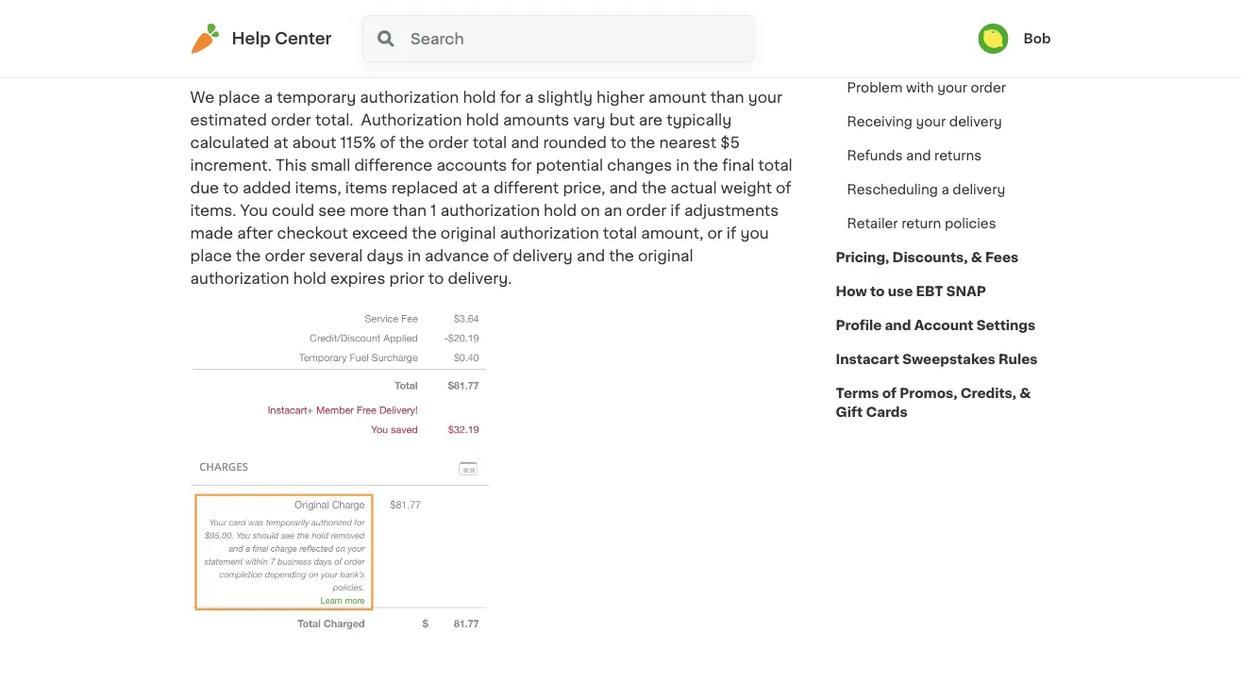 Task type: vqa. For each thing, say whether or not it's contained in the screenshot.
temporary inside the the We place a temporary authorization hold for a slightly higher amount than your estimated order total.  Authorization hold amounts vary but are typically calculated at about 115% of the order total and rounded to the nearest $5 increment.
yes



Task type: locate. For each thing, give the bounding box(es) containing it.
policies
[[945, 217, 997, 230]]

0 vertical spatial at
[[273, 135, 288, 150]]

than left 1
[[393, 203, 427, 218]]

problem
[[847, 81, 903, 94]]

items
[[345, 181, 388, 196]]

user avatar image
[[979, 24, 1009, 54]]

of
[[380, 135, 396, 150], [776, 181, 792, 196], [493, 249, 509, 264], [882, 387, 897, 400]]

delivery for receiving your delivery
[[950, 115, 1002, 128]]

2 vertical spatial total
[[603, 226, 638, 241]]

instacart sweepstakes rules
[[836, 353, 1038, 366]]

placed
[[636, 5, 714, 28]]

order right an
[[626, 203, 667, 218]]

your right with at the right of the page
[[938, 81, 968, 94]]

at
[[273, 135, 288, 150], [462, 181, 477, 196]]

0 horizontal spatial if
[[671, 203, 681, 218]]

to down but
[[611, 135, 627, 150]]

1 vertical spatial for
[[511, 158, 532, 173]]

a up amounts
[[525, 90, 534, 105]]

for up amounts
[[500, 90, 521, 105]]

more
[[350, 203, 389, 218]]

hold down why is there a temporary authorization placed on my card?
[[463, 90, 496, 105]]

1 vertical spatial place
[[190, 249, 232, 264]]

and inside the we place a temporary authorization hold for a slightly higher amount than your estimated order total.  authorization hold amounts vary but are typically calculated at about 115% of the order total and rounded to the nearest $5 increment.
[[511, 135, 539, 150]]

rescheduling a delivery link
[[836, 173, 1017, 207]]

your up final
[[748, 90, 783, 105]]

card?
[[190, 39, 253, 62]]

certified
[[847, 47, 906, 60]]

total up accounts
[[473, 135, 507, 150]]

how to use ebt snap link
[[836, 275, 987, 309]]

0 vertical spatial total
[[473, 135, 507, 150]]

are
[[639, 113, 663, 128]]

1 vertical spatial at
[[462, 181, 477, 196]]

a down accounts
[[481, 181, 490, 196]]

prior
[[389, 271, 425, 286]]

hold
[[463, 90, 496, 105], [466, 113, 499, 128], [544, 203, 577, 218], [293, 271, 327, 286]]

hold down several
[[293, 271, 327, 286]]

added
[[243, 181, 291, 196]]

your down problem with your order link
[[916, 115, 946, 128]]

the down 1
[[412, 226, 437, 241]]

order up about
[[271, 113, 311, 128]]

2 vertical spatial delivery
[[513, 249, 573, 264]]

0 horizontal spatial on
[[581, 203, 600, 218]]

temporary
[[357, 5, 476, 28], [277, 90, 356, 105]]

order
[[971, 81, 1007, 94], [271, 113, 311, 128], [428, 135, 469, 150], [626, 203, 667, 218], [265, 249, 305, 264]]

0 horizontal spatial original
[[441, 226, 496, 241]]

place up estimated
[[218, 90, 260, 105]]

0 vertical spatial on
[[720, 5, 748, 28]]

place inside the this small difference accounts for potential changes in the final total due to added items, items replaced at a different price, and the actual weight of items. you could see more than 1 authorization hold on an order if adjustments made after checkout exceed the original authorization total amount, or if you place the order several days in advance of delivery and the original authorization hold expires prior to delivery.
[[190, 249, 232, 264]]

and up an
[[609, 181, 638, 196]]

original
[[441, 226, 496, 241], [638, 249, 694, 264]]

order up accounts
[[428, 135, 469, 150]]

different
[[494, 181, 559, 196]]

center
[[275, 31, 332, 47]]

at up 'this'
[[273, 135, 288, 150]]

made
[[190, 226, 233, 241]]

1 vertical spatial than
[[393, 203, 427, 218]]

&
[[971, 251, 983, 264], [1020, 387, 1031, 400]]

see
[[318, 203, 346, 218]]

in down nearest
[[676, 158, 690, 173]]

1
[[431, 203, 437, 218]]

than up typically
[[711, 90, 745, 105]]

on left the my
[[720, 5, 748, 28]]

terms of promos, credits, & gift cards link
[[836, 377, 1051, 430]]

at inside the we place a temporary authorization hold for a slightly higher amount than your estimated order total.  authorization hold amounts vary but are typically calculated at about 115% of the order total and rounded to the nearest $5 increment.
[[273, 135, 288, 150]]

1 horizontal spatial original
[[638, 249, 694, 264]]

a down returns
[[942, 183, 950, 196]]

cards
[[866, 406, 908, 419]]

a inside rescheduling a delivery link
[[942, 183, 950, 196]]

1 horizontal spatial than
[[711, 90, 745, 105]]

0 horizontal spatial total
[[473, 135, 507, 150]]

authorization
[[481, 5, 630, 28], [360, 90, 459, 105], [441, 203, 540, 218], [500, 226, 599, 241], [190, 271, 290, 286]]

in up prior
[[408, 249, 421, 264]]

the down changes at the top of page
[[642, 181, 667, 196]]

& left fees
[[971, 251, 983, 264]]

if up "amount,"
[[671, 203, 681, 218]]

to left use
[[871, 285, 885, 298]]

increment.
[[190, 158, 272, 173]]

order down user avatar
[[971, 81, 1007, 94]]

on inside why is there a temporary authorization placed on my card?
[[720, 5, 748, 28]]

refunds and returns link
[[836, 139, 993, 173]]

total down an
[[603, 226, 638, 241]]

deliveries
[[909, 47, 973, 60]]

than inside the this small difference accounts for potential changes in the final total due to added items, items replaced at a different price, and the actual weight of items. you could see more than 1 authorization hold on an order if adjustments made after checkout exceed the original authorization total amount, or if you place the order several days in advance of delivery and the original authorization hold expires prior to delivery.
[[393, 203, 427, 218]]

1 horizontal spatial on
[[720, 5, 748, 28]]

promos,
[[900, 387, 958, 400]]

of up difference at top left
[[380, 135, 396, 150]]

1 horizontal spatial if
[[727, 226, 737, 241]]

difference
[[354, 158, 433, 173]]

your inside the we place a temporary authorization hold for a slightly higher amount than your estimated order total.  authorization hold amounts vary but are typically calculated at about 115% of the order total and rounded to the nearest $5 increment.
[[748, 90, 783, 105]]

typically
[[667, 113, 732, 128]]

1 vertical spatial delivery
[[953, 183, 1006, 196]]

final
[[723, 158, 755, 173]]

1 horizontal spatial total
[[603, 226, 638, 241]]

total up weight
[[759, 158, 793, 173]]

0 vertical spatial in
[[676, 158, 690, 173]]

rules
[[999, 353, 1038, 366]]

original up advance at the left top of page
[[441, 226, 496, 241]]

1 vertical spatial on
[[581, 203, 600, 218]]

an
[[604, 203, 622, 218]]

is
[[247, 5, 266, 28]]

place
[[218, 90, 260, 105], [190, 249, 232, 264]]

the up actual
[[694, 158, 719, 173]]

0 vertical spatial place
[[218, 90, 260, 105]]

this small difference accounts for potential changes in the final total due to added items, items replaced at a different price, and the actual weight of items. you could see more than 1 authorization hold on an order if adjustments made after checkout exceed the original authorization total amount, or if you place the order several days in advance of delivery and the original authorization hold expires prior to delivery.
[[190, 158, 793, 286]]

profile
[[836, 319, 882, 332]]

0 vertical spatial for
[[500, 90, 521, 105]]

total
[[473, 135, 507, 150], [759, 158, 793, 173], [603, 226, 638, 241]]

receiving your delivery
[[847, 115, 1002, 128]]

on inside the this small difference accounts for potential changes in the final total due to added items, items replaced at a different price, and the actual weight of items. you could see more than 1 authorization hold on an order if adjustments made after checkout exceed the original authorization total amount, or if you place the order several days in advance of delivery and the original authorization hold expires prior to delivery.
[[581, 203, 600, 218]]

2 horizontal spatial total
[[759, 158, 793, 173]]

115%
[[340, 135, 376, 150]]

and
[[511, 135, 539, 150], [907, 149, 931, 162], [609, 181, 638, 196], [577, 249, 605, 264], [885, 319, 911, 332]]

to right prior
[[428, 271, 444, 286]]

0 vertical spatial delivery
[[950, 115, 1002, 128]]

fees
[[986, 251, 1019, 264]]

delivery up returns
[[950, 115, 1002, 128]]

to down increment.
[[223, 181, 239, 196]]

delivery down "different"
[[513, 249, 573, 264]]

for up "different"
[[511, 158, 532, 173]]

on left an
[[581, 203, 600, 218]]

hold up accounts
[[466, 113, 499, 128]]

you
[[240, 203, 268, 218]]

order inside problem with your order link
[[971, 81, 1007, 94]]

and down amounts
[[511, 135, 539, 150]]

a inside why is there a temporary authorization placed on my card?
[[337, 5, 351, 28]]

your
[[938, 81, 968, 94], [748, 90, 783, 105], [916, 115, 946, 128]]

than inside the we place a temporary authorization hold for a slightly higher amount than your estimated order total.  authorization hold amounts vary but are typically calculated at about 115% of the order total and rounded to the nearest $5 increment.
[[711, 90, 745, 105]]

return
[[902, 217, 942, 230]]

1 horizontal spatial &
[[1020, 387, 1031, 400]]

bob link
[[979, 24, 1051, 54]]

the down authorization
[[399, 135, 425, 150]]

if
[[671, 203, 681, 218], [727, 226, 737, 241]]

changes
[[607, 158, 672, 173]]

of up cards
[[882, 387, 897, 400]]

0 horizontal spatial &
[[971, 251, 983, 264]]

to
[[611, 135, 627, 150], [223, 181, 239, 196], [428, 271, 444, 286], [871, 285, 885, 298]]

1 horizontal spatial at
[[462, 181, 477, 196]]

we place a temporary authorization hold for a slightly higher amount than your estimated order total.  authorization hold amounts vary but are typically calculated at about 115% of the order total and rounded to the nearest $5 increment.
[[190, 90, 783, 173]]

if right or at the top right of the page
[[727, 226, 737, 241]]

adjustments
[[684, 203, 779, 218]]

vary
[[573, 113, 606, 128]]

credits,
[[961, 387, 1017, 400]]

rescheduling
[[847, 183, 938, 196]]

0 vertical spatial temporary
[[357, 5, 476, 28]]

temporary inside why is there a temporary authorization placed on my card?
[[357, 5, 476, 28]]

certified deliveries link
[[836, 37, 984, 71]]

original down "amount,"
[[638, 249, 694, 264]]

1 vertical spatial &
[[1020, 387, 1031, 400]]

higher
[[597, 90, 645, 105]]

and down use
[[885, 319, 911, 332]]

nearest
[[659, 135, 717, 150]]

1 vertical spatial temporary
[[277, 90, 356, 105]]

0 horizontal spatial at
[[273, 135, 288, 150]]

a right there
[[337, 5, 351, 28]]

pricing,
[[836, 251, 890, 264]]

at inside the this small difference accounts for potential changes in the final total due to added items, items replaced at a different price, and the actual weight of items. you could see more than 1 authorization hold on an order if adjustments made after checkout exceed the original authorization total amount, or if you place the order several days in advance of delivery and the original authorization hold expires prior to delivery.
[[462, 181, 477, 196]]

1 vertical spatial original
[[638, 249, 694, 264]]

Search search field
[[409, 16, 754, 61]]

place down made
[[190, 249, 232, 264]]

retailer
[[847, 217, 898, 230]]

0 horizontal spatial in
[[408, 249, 421, 264]]

discounts,
[[893, 251, 968, 264]]

& down rules
[[1020, 387, 1031, 400]]

0 horizontal spatial than
[[393, 203, 427, 218]]

help
[[232, 31, 271, 47]]

0 vertical spatial than
[[711, 90, 745, 105]]

authholdwarning.png image
[[190, 305, 490, 699]]

at down accounts
[[462, 181, 477, 196]]

instacart
[[836, 353, 900, 366]]

bob
[[1024, 32, 1051, 45]]

delivery up policies
[[953, 183, 1006, 196]]

estimated
[[190, 113, 267, 128]]



Task type: describe. For each thing, give the bounding box(es) containing it.
0 vertical spatial &
[[971, 251, 983, 264]]

place inside the we place a temporary authorization hold for a slightly higher amount than your estimated order total.  authorization hold amounts vary but are typically calculated at about 115% of the order total and rounded to the nearest $5 increment.
[[218, 90, 260, 105]]

items,
[[295, 181, 341, 196]]

terms of promos, credits, & gift cards
[[836, 387, 1031, 419]]

several
[[309, 249, 363, 264]]

and down an
[[577, 249, 605, 264]]

1 vertical spatial if
[[727, 226, 737, 241]]

price,
[[563, 181, 606, 196]]

the up changes at the top of page
[[630, 135, 656, 150]]

instacart image
[[190, 24, 220, 54]]

replaced
[[391, 181, 458, 196]]

1 horizontal spatial in
[[676, 158, 690, 173]]

after
[[237, 226, 273, 241]]

1 vertical spatial in
[[408, 249, 421, 264]]

retailer return policies link
[[836, 207, 1008, 241]]

could
[[272, 203, 315, 218]]

small
[[311, 158, 351, 173]]

sweepstakes
[[903, 353, 996, 366]]

rescheduling a delivery
[[847, 183, 1006, 196]]

1 vertical spatial total
[[759, 158, 793, 173]]

my
[[754, 5, 790, 28]]

how to use ebt snap
[[836, 285, 987, 298]]

ebt
[[916, 285, 944, 298]]

pricing, discounts, & fees
[[836, 251, 1019, 264]]

delivery.
[[448, 271, 512, 286]]

why
[[190, 5, 241, 28]]

amount
[[649, 90, 707, 105]]

a inside the this small difference accounts for potential changes in the final total due to added items, items replaced at a different price, and the actual weight of items. you could see more than 1 authorization hold on an order if adjustments made after checkout exceed the original authorization total amount, or if you place the order several days in advance of delivery and the original authorization hold expires prior to delivery.
[[481, 181, 490, 196]]

of right weight
[[776, 181, 792, 196]]

with
[[906, 81, 934, 94]]

there
[[272, 5, 332, 28]]

help center link
[[190, 24, 332, 54]]

receiving
[[847, 115, 913, 128]]

refunds and returns
[[847, 149, 982, 162]]

delivery inside the this small difference accounts for potential changes in the final total due to added items, items replaced at a different price, and the actual weight of items. you could see more than 1 authorization hold on an order if adjustments made after checkout exceed the original authorization total amount, or if you place the order several days in advance of delivery and the original authorization hold expires prior to delivery.
[[513, 249, 573, 264]]

of inside the we place a temporary authorization hold for a slightly higher amount than your estimated order total.  authorization hold amounts vary but are typically calculated at about 115% of the order total and rounded to the nearest $5 increment.
[[380, 135, 396, 150]]

0 vertical spatial if
[[671, 203, 681, 218]]

problem with your order link
[[836, 71, 1018, 105]]

refunds
[[847, 149, 903, 162]]

instacart sweepstakes rules link
[[836, 343, 1038, 377]]

snap
[[947, 285, 987, 298]]

advance
[[425, 249, 489, 264]]

& inside terms of promos, credits, & gift cards
[[1020, 387, 1031, 400]]

order down checkout
[[265, 249, 305, 264]]

temporary inside the we place a temporary authorization hold for a slightly higher amount than your estimated order total.  authorization hold amounts vary but are typically calculated at about 115% of the order total and rounded to the nearest $5 increment.
[[277, 90, 356, 105]]

0 vertical spatial original
[[441, 226, 496, 241]]

for inside the we place a temporary authorization hold for a slightly higher amount than your estimated order total.  authorization hold amounts vary but are typically calculated at about 115% of the order total and rounded to the nearest $5 increment.
[[500, 90, 521, 105]]

authorization inside why is there a temporary authorization placed on my card?
[[481, 5, 630, 28]]

profile and account settings link
[[836, 309, 1036, 343]]

and down receiving your delivery at the top right of page
[[907, 149, 931, 162]]

settings
[[977, 319, 1036, 332]]

actual
[[671, 181, 717, 196]]

this
[[276, 158, 307, 173]]

for inside the this small difference accounts for potential changes in the final total due to added items, items replaced at a different price, and the actual weight of items. you could see more than 1 authorization hold on an order if adjustments made after checkout exceed the original authorization total amount, or if you place the order several days in advance of delivery and the original authorization hold expires prior to delivery.
[[511, 158, 532, 173]]

calculated
[[190, 135, 270, 150]]

to inside the we place a temporary authorization hold for a slightly higher amount than your estimated order total.  authorization hold amounts vary but are typically calculated at about 115% of the order total and rounded to the nearest $5 increment.
[[611, 135, 627, 150]]

a up estimated
[[264, 90, 273, 105]]

authorization inside the we place a temporary authorization hold for a slightly higher amount than your estimated order total.  authorization hold amounts vary but are typically calculated at about 115% of the order total and rounded to the nearest $5 increment.
[[360, 90, 459, 105]]

expires
[[330, 271, 386, 286]]

days
[[367, 249, 404, 264]]

hold down price,
[[544, 203, 577, 218]]

about
[[292, 135, 336, 150]]

why is there a temporary authorization placed on my card?
[[190, 5, 790, 62]]

of up delivery.
[[493, 249, 509, 264]]

of inside terms of promos, credits, & gift cards
[[882, 387, 897, 400]]

rounded
[[543, 135, 607, 150]]

retailer return policies
[[847, 217, 997, 230]]

potential
[[536, 158, 604, 173]]

terms
[[836, 387, 879, 400]]

slightly
[[538, 90, 593, 105]]

the down an
[[609, 249, 634, 264]]

account
[[915, 319, 974, 332]]

total inside the we place a temporary authorization hold for a slightly higher amount than your estimated order total.  authorization hold amounts vary but are typically calculated at about 115% of the order total and rounded to the nearest $5 increment.
[[473, 135, 507, 150]]

weight
[[721, 181, 772, 196]]

certified deliveries
[[847, 47, 973, 60]]

pricing, discounts, & fees link
[[836, 241, 1019, 275]]

gift
[[836, 406, 863, 419]]

we
[[190, 90, 215, 105]]

how
[[836, 285, 867, 298]]

problem with your order
[[847, 81, 1007, 94]]

you
[[741, 226, 769, 241]]

use
[[888, 285, 913, 298]]

checkout
[[277, 226, 348, 241]]

the down after
[[236, 249, 261, 264]]

but
[[610, 113, 635, 128]]

help center
[[232, 31, 332, 47]]

returns
[[935, 149, 982, 162]]

items.
[[190, 203, 237, 218]]

profile and account settings
[[836, 319, 1036, 332]]

$5
[[721, 135, 740, 150]]

amount,
[[641, 226, 704, 241]]

due
[[190, 181, 219, 196]]

receiving your delivery link
[[836, 105, 1014, 139]]

authorization
[[361, 113, 462, 128]]

delivery for rescheduling a delivery
[[953, 183, 1006, 196]]



